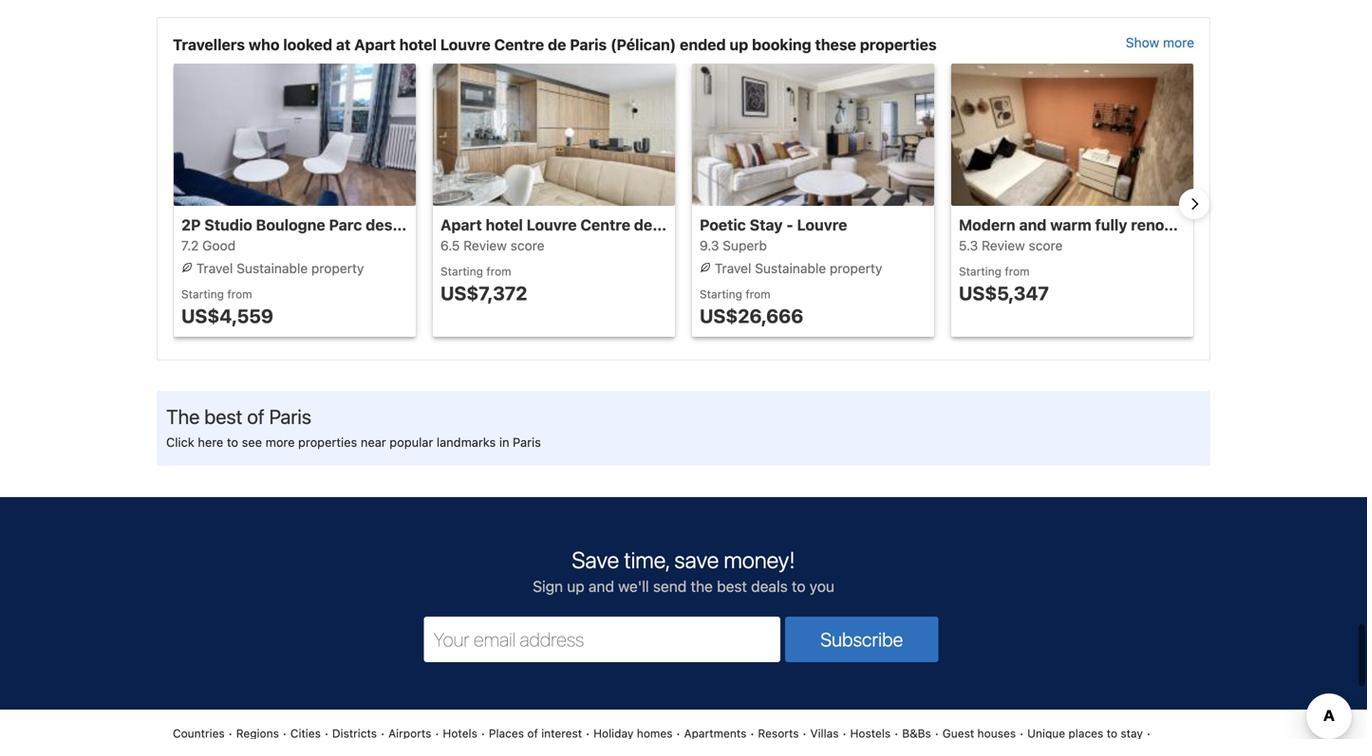 Task type: vqa. For each thing, say whether or not it's contained in the screenshot.
the from associated with US$5,347
yes



Task type: locate. For each thing, give the bounding box(es) containing it.
starting inside starting from us$7,372
[[441, 265, 483, 278]]

from
[[486, 265, 511, 278], [1005, 265, 1030, 278], [227, 288, 252, 301], [746, 288, 771, 301]]

who
[[249, 36, 280, 54]]

1 vertical spatial apart
[[441, 216, 482, 234]]

0 horizontal spatial score
[[510, 238, 544, 254]]

from inside starting from us$7,372
[[486, 265, 511, 278]]

1 vertical spatial best
[[717, 578, 747, 596]]

2 sustainable from the left
[[755, 261, 826, 276]]

louvre inside apart hotel louvre centre de paris (pélican) 6.5 review score
[[527, 216, 577, 234]]

apart right at
[[354, 36, 396, 54]]

region
[[158, 64, 1209, 345]]

up left and
[[567, 578, 585, 596]]

1 property from the left
[[311, 261, 364, 276]]

(pélican)
[[610, 36, 676, 54], [697, 216, 762, 234]]

2 horizontal spatial louvre
[[797, 216, 847, 234]]

from up us$7,372
[[486, 265, 511, 278]]

starting from us$4,559
[[181, 288, 273, 327]]

travel
[[196, 261, 233, 276], [715, 261, 751, 276]]

to inside the best of paris click here to see more properties near popular landmarks in paris
[[227, 435, 238, 450]]

looked
[[283, 36, 332, 54]]

0 horizontal spatial sustainable
[[237, 261, 308, 276]]

hotel inside apart hotel louvre centre de paris (pélican) 6.5 review score
[[486, 216, 523, 234]]

paris
[[570, 36, 607, 54], [656, 216, 693, 234], [269, 405, 311, 429], [513, 435, 541, 450]]

hotel up 6.5 review
[[486, 216, 523, 234]]

best
[[204, 405, 242, 429], [717, 578, 747, 596]]

score inside apart hotel louvre centre de paris (pélican) 6.5 review score
[[510, 238, 544, 254]]

more right show
[[1163, 35, 1194, 50]]

de inside apart hotel louvre centre de paris (pélican) 6.5 review score
[[634, 216, 652, 234]]

from up us$4,559 at the left of the page
[[227, 288, 252, 301]]

0 horizontal spatial travel sustainable property
[[193, 261, 364, 276]]

at
[[336, 36, 351, 54]]

score
[[510, 238, 544, 254], [1029, 238, 1063, 254]]

1 vertical spatial de
[[634, 216, 652, 234]]

more inside the best of paris click here to see more properties near popular landmarks in paris
[[265, 435, 295, 450]]

1 horizontal spatial louvre
[[527, 216, 577, 234]]

starting from us$26,666
[[700, 288, 803, 327]]

to left see
[[227, 435, 238, 450]]

studio
[[204, 216, 252, 234]]

save time, save money! sign up and we'll send the best deals to you
[[533, 547, 834, 596]]

1 horizontal spatial up
[[730, 36, 748, 54]]

0 horizontal spatial best
[[204, 405, 242, 429]]

centre inside apart hotel louvre centre de paris (pélican) 6.5 review score
[[580, 216, 630, 234]]

more
[[1163, 35, 1194, 50], [265, 435, 295, 450]]

1 horizontal spatial de
[[634, 216, 652, 234]]

2 score from the left
[[1029, 238, 1063, 254]]

0 horizontal spatial up
[[567, 578, 585, 596]]

travel sustainable property down poetic stay - louvre 9.3 superb
[[711, 261, 882, 276]]

sustainable down boulogne
[[237, 261, 308, 276]]

parc
[[329, 216, 362, 234]]

0 vertical spatial centre
[[494, 36, 544, 54]]

starting up us$26,666
[[700, 288, 742, 301]]

(pélican) left 'ended'
[[610, 36, 676, 54]]

1 sustainable from the left
[[237, 261, 308, 276]]

starting up us$4,559 at the left of the page
[[181, 288, 224, 301]]

centre
[[494, 36, 544, 54], [580, 216, 630, 234]]

subscribe button
[[785, 617, 938, 663]]

save time, save money! footer
[[0, 497, 1367, 740]]

2p
[[181, 216, 201, 234]]

up
[[730, 36, 748, 54], [567, 578, 585, 596]]

property down the 2p studio boulogne parc des princes 7.2 good
[[311, 261, 364, 276]]

1 vertical spatial (pélican)
[[697, 216, 762, 234]]

properties
[[860, 36, 937, 54], [298, 435, 357, 450]]

apart hotel louvre centre de paris (pélican) 6.5 review score
[[441, 216, 762, 254]]

from inside starting from us$26,666
[[746, 288, 771, 301]]

0 horizontal spatial properties
[[298, 435, 357, 450]]

starting inside starting from us$26,666
[[700, 288, 742, 301]]

to left you
[[792, 578, 806, 596]]

from for us$26,666
[[746, 288, 771, 301]]

2 travel from the left
[[715, 261, 751, 276]]

1 vertical spatial properties
[[298, 435, 357, 450]]

0 horizontal spatial (pélican)
[[610, 36, 676, 54]]

0 vertical spatial de
[[548, 36, 566, 54]]

hotel
[[399, 36, 437, 54], [486, 216, 523, 234]]

(pélican) up the 9.3 superb
[[697, 216, 762, 234]]

from inside starting from us$5,347
[[1005, 265, 1030, 278]]

these
[[815, 36, 856, 54]]

apart inside apart hotel louvre centre de paris (pélican) 6.5 review score
[[441, 216, 482, 234]]

0 horizontal spatial apart
[[354, 36, 396, 54]]

main content
[[157, 0, 1210, 17]]

property
[[311, 261, 364, 276], [830, 261, 882, 276]]

2p studio boulogne parc des princes 7.2 good
[[181, 216, 451, 254]]

travel sustainable property down boulogne
[[193, 261, 364, 276]]

1 horizontal spatial properties
[[860, 36, 937, 54]]

starting for us$26,666
[[700, 288, 742, 301]]

5.3 review score
[[959, 238, 1063, 254]]

from up the us$5,347
[[1005, 265, 1030, 278]]

1 vertical spatial to
[[792, 578, 806, 596]]

1 horizontal spatial property
[[830, 261, 882, 276]]

apart
[[354, 36, 396, 54], [441, 216, 482, 234]]

starting for us$7,372
[[441, 265, 483, 278]]

1 horizontal spatial apart
[[441, 216, 482, 234]]

1 horizontal spatial hotel
[[486, 216, 523, 234]]

0 horizontal spatial more
[[265, 435, 295, 450]]

1 travel sustainable property from the left
[[193, 261, 364, 276]]

1 vertical spatial more
[[265, 435, 295, 450]]

properties left near
[[298, 435, 357, 450]]

1 horizontal spatial travel sustainable property
[[711, 261, 882, 276]]

near
[[361, 435, 386, 450]]

the
[[691, 578, 713, 596]]

louvre
[[440, 36, 491, 54], [527, 216, 577, 234], [797, 216, 847, 234]]

1 horizontal spatial score
[[1029, 238, 1063, 254]]

poetic
[[700, 216, 746, 234]]

0 vertical spatial (pélican)
[[610, 36, 676, 54]]

1 horizontal spatial sustainable
[[755, 261, 826, 276]]

0 horizontal spatial travel
[[196, 261, 233, 276]]

1 horizontal spatial centre
[[580, 216, 630, 234]]

2 property from the left
[[830, 261, 882, 276]]

see
[[242, 435, 262, 450]]

1 vertical spatial up
[[567, 578, 585, 596]]

1 horizontal spatial more
[[1163, 35, 1194, 50]]

score right 5.3 review
[[1029, 238, 1063, 254]]

starting down 5.3 review
[[959, 265, 1002, 278]]

travel down the 9.3 superb
[[715, 261, 751, 276]]

starting inside starting from us$5,347
[[959, 265, 1002, 278]]

from inside starting from us$4,559
[[227, 288, 252, 301]]

0 vertical spatial properties
[[860, 36, 937, 54]]

starting
[[441, 265, 483, 278], [959, 265, 1002, 278], [181, 288, 224, 301], [700, 288, 742, 301]]

from up us$26,666
[[746, 288, 771, 301]]

sustainable
[[237, 261, 308, 276], [755, 261, 826, 276]]

1 vertical spatial centre
[[580, 216, 630, 234]]

travel down 7.2 good
[[196, 261, 233, 276]]

starting inside starting from us$4,559
[[181, 288, 224, 301]]

1 horizontal spatial best
[[717, 578, 747, 596]]

hotel right at
[[399, 36, 437, 54]]

to
[[227, 435, 238, 450], [792, 578, 806, 596]]

0 vertical spatial to
[[227, 435, 238, 450]]

paris inside apart hotel louvre centre de paris (pélican) 6.5 review score
[[656, 216, 693, 234]]

best right the
[[717, 578, 747, 596]]

property down poetic stay - louvre 9.3 superb
[[830, 261, 882, 276]]

more right see
[[265, 435, 295, 450]]

best up here
[[204, 405, 242, 429]]

ended
[[680, 36, 726, 54]]

0 horizontal spatial to
[[227, 435, 238, 450]]

1 vertical spatial hotel
[[486, 216, 523, 234]]

from for us$4,559
[[227, 288, 252, 301]]

sign
[[533, 578, 563, 596]]

score right 6.5 review
[[510, 238, 544, 254]]

travel sustainable property
[[193, 261, 364, 276], [711, 261, 882, 276]]

travel sustainable property for us$26,666
[[711, 261, 882, 276]]

travel for us$26,666
[[715, 261, 751, 276]]

0 horizontal spatial property
[[311, 261, 364, 276]]

properties right these
[[860, 36, 937, 54]]

up right 'ended'
[[730, 36, 748, 54]]

sustainable down poetic stay - louvre 9.3 superb
[[755, 261, 826, 276]]

region containing us$7,372
[[158, 64, 1209, 345]]

1 score from the left
[[510, 238, 544, 254]]

0 horizontal spatial de
[[548, 36, 566, 54]]

0 horizontal spatial hotel
[[399, 36, 437, 54]]

de
[[548, 36, 566, 54], [634, 216, 652, 234]]

us$26,666
[[700, 305, 803, 327]]

starting down 6.5 review
[[441, 265, 483, 278]]

show more
[[1126, 35, 1194, 50]]

1 horizontal spatial to
[[792, 578, 806, 596]]

apart up 6.5 review
[[441, 216, 482, 234]]

2 travel sustainable property from the left
[[711, 261, 882, 276]]

us$4,559
[[181, 305, 273, 327]]

1 travel from the left
[[196, 261, 233, 276]]

click
[[166, 435, 194, 450]]

0 vertical spatial best
[[204, 405, 242, 429]]

0 vertical spatial more
[[1163, 35, 1194, 50]]

des
[[366, 216, 392, 234]]

money!
[[724, 547, 795, 574]]

up inside save time, save money! sign up and we'll send the best deals to you
[[567, 578, 585, 596]]

sustainable for us$4,559
[[237, 261, 308, 276]]

1 horizontal spatial travel
[[715, 261, 751, 276]]

1 horizontal spatial (pélican)
[[697, 216, 762, 234]]



Task type: describe. For each thing, give the bounding box(es) containing it.
here
[[198, 435, 223, 450]]

the best of paris click here to see more properties near popular landmarks in paris
[[166, 405, 541, 450]]

from for us$7,372
[[486, 265, 511, 278]]

property for us$26,666
[[830, 261, 882, 276]]

best inside save time, save money! sign up and we'll send the best deals to you
[[717, 578, 747, 596]]

boulogne
[[256, 216, 325, 234]]

starting from us$5,347
[[959, 265, 1049, 304]]

starting from us$7,372
[[441, 265, 527, 304]]

deals
[[751, 578, 788, 596]]

0 vertical spatial apart
[[354, 36, 396, 54]]

in
[[499, 435, 509, 450]]

booking
[[752, 36, 811, 54]]

time,
[[624, 547, 669, 574]]

poetic stay - louvre 9.3 superb
[[700, 216, 847, 254]]

and
[[589, 578, 614, 596]]

us$5,347
[[959, 282, 1049, 304]]

best inside the best of paris click here to see more properties near popular landmarks in paris
[[204, 405, 242, 429]]

show more link
[[1126, 33, 1194, 56]]

(pélican) inside apart hotel louvre centre de paris (pélican) 6.5 review score
[[697, 216, 762, 234]]

popular
[[390, 435, 433, 450]]

more inside show more 'link'
[[1163, 35, 1194, 50]]

6.5 review
[[441, 238, 507, 254]]

starting for us$5,347
[[959, 265, 1002, 278]]

stay
[[750, 216, 783, 234]]

sustainable for us$26,666
[[755, 261, 826, 276]]

us$7,372
[[441, 282, 527, 304]]

save
[[674, 547, 719, 574]]

travellers
[[173, 36, 245, 54]]

7.2 good
[[181, 238, 236, 254]]

0 vertical spatial hotel
[[399, 36, 437, 54]]

the
[[166, 405, 200, 429]]

-
[[786, 216, 793, 234]]

subscribe
[[820, 629, 903, 651]]

properties inside the best of paris click here to see more properties near popular landmarks in paris
[[298, 435, 357, 450]]

we'll
[[618, 578, 649, 596]]

send
[[653, 578, 687, 596]]

louvre inside poetic stay - louvre 9.3 superb
[[797, 216, 847, 234]]

princes
[[396, 216, 451, 234]]

0 horizontal spatial louvre
[[440, 36, 491, 54]]

9.3 superb
[[700, 238, 767, 254]]

travel for us$4,559
[[196, 261, 233, 276]]

of
[[247, 405, 265, 429]]

starting for us$4,559
[[181, 288, 224, 301]]

save
[[572, 547, 619, 574]]

show
[[1126, 35, 1159, 50]]

landmarks
[[437, 435, 496, 450]]

Your email address email field
[[424, 617, 780, 663]]

you
[[809, 578, 834, 596]]

to inside save time, save money! sign up and we'll send the best deals to you
[[792, 578, 806, 596]]

0 vertical spatial up
[[730, 36, 748, 54]]

0 horizontal spatial centre
[[494, 36, 544, 54]]

from for us$5,347
[[1005, 265, 1030, 278]]

5.3 review
[[959, 238, 1025, 254]]

property for us$4,559
[[311, 261, 364, 276]]

travel sustainable property for us$4,559
[[193, 261, 364, 276]]

travellers who looked at apart hotel louvre centre de paris (pélican) ended up booking these properties
[[173, 36, 937, 54]]



